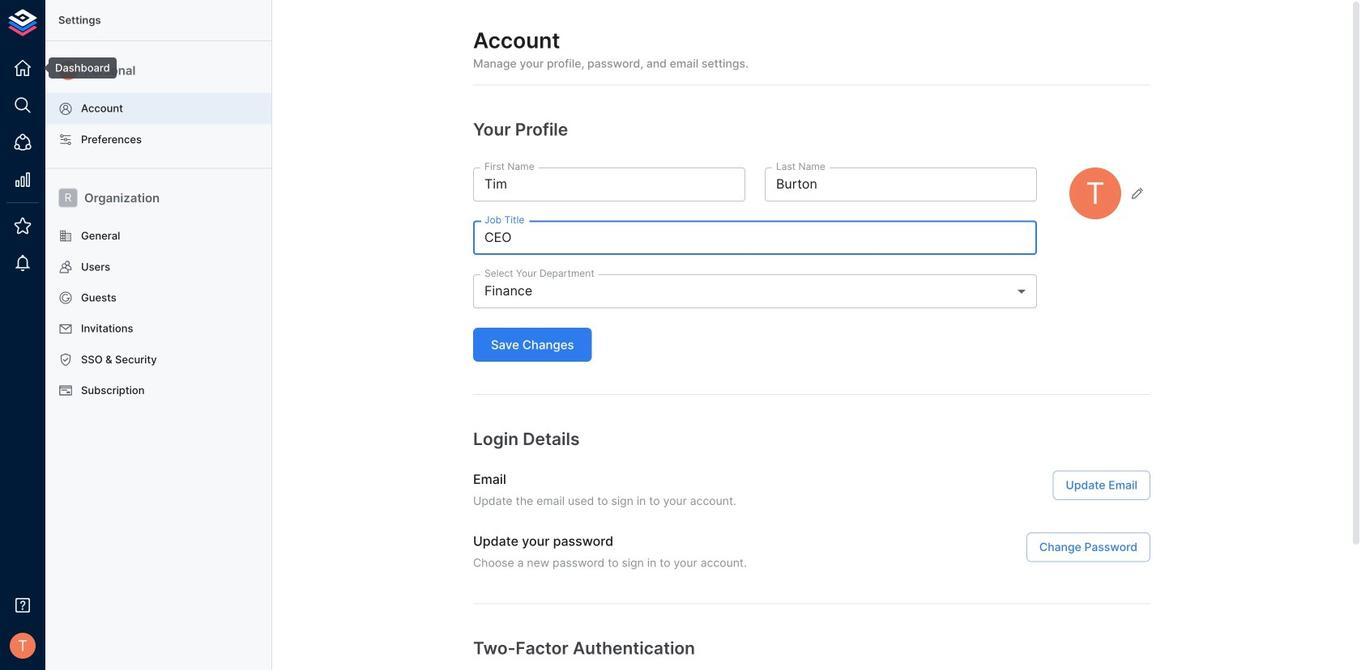 Task type: describe. For each thing, give the bounding box(es) containing it.
Doe text field
[[765, 168, 1037, 202]]

CEO text field
[[473, 221, 1037, 255]]

John text field
[[473, 168, 745, 202]]



Task type: vqa. For each thing, say whether or not it's contained in the screenshot.
Dialog
no



Task type: locate. For each thing, give the bounding box(es) containing it.
  field
[[473, 275, 1037, 309]]

tooltip
[[37, 58, 117, 79]]



